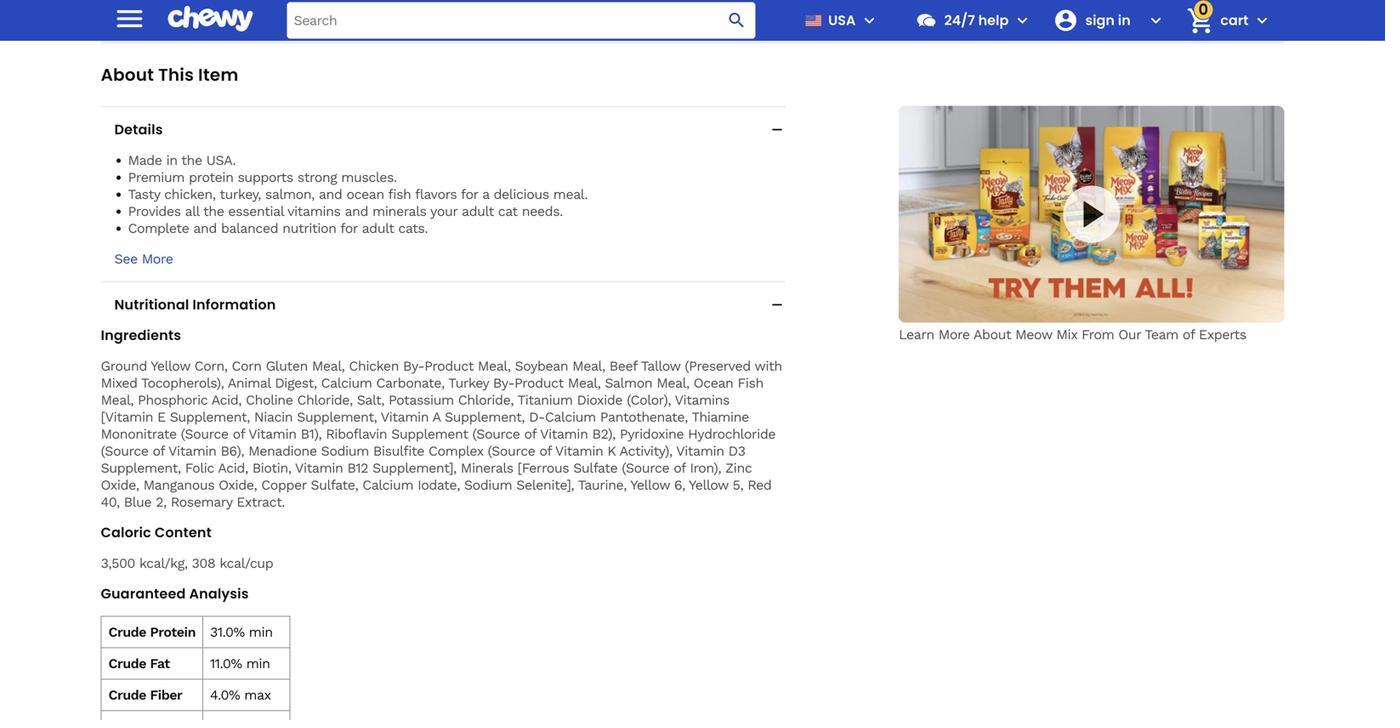 Task type: describe. For each thing, give the bounding box(es) containing it.
crude for crude protein
[[108, 625, 146, 641]]

tasty
[[128, 186, 160, 203]]

help
[[979, 11, 1009, 30]]

details image
[[769, 121, 786, 138]]

protein
[[189, 169, 234, 186]]

gluten
[[266, 358, 308, 375]]

menu image
[[113, 1, 147, 36]]

in
[[166, 152, 178, 169]]

d3
[[729, 443, 746, 460]]

submit search image
[[727, 10, 747, 31]]

ground
[[101, 358, 147, 375]]

31.0% min
[[210, 625, 273, 641]]

40,
[[101, 494, 120, 511]]

meal, up dioxide
[[568, 375, 601, 392]]

1 chloride, from the left
[[297, 392, 353, 409]]

ocean
[[347, 186, 384, 203]]

experts
[[1200, 327, 1247, 343]]

d-
[[529, 409, 545, 426]]

e
[[157, 409, 166, 426]]

fiber
[[150, 688, 182, 704]]

1 horizontal spatial and
[[319, 186, 342, 203]]

2 horizontal spatial and
[[345, 204, 368, 220]]

min for 31.0% min
[[249, 625, 273, 641]]

analysis
[[189, 585, 249, 604]]

minerals
[[461, 460, 514, 477]]

of right the team
[[1183, 327, 1195, 343]]

Search text field
[[287, 2, 756, 39]]

meal, left 'beef' at the left
[[573, 358, 606, 375]]

supplement
[[391, 426, 468, 443]]

pyridoxine
[[620, 426, 684, 443]]

b1),
[[301, 426, 322, 443]]

essential
[[228, 204, 284, 220]]

11.0%
[[210, 656, 242, 672]]

activity),
[[620, 443, 673, 460]]

2 horizontal spatial yellow
[[689, 477, 729, 494]]

manganous
[[143, 477, 215, 494]]

0 vertical spatial the
[[181, 152, 202, 169]]

Product search field
[[287, 2, 756, 39]]

potassium
[[389, 392, 454, 409]]

[vitamin
[[101, 409, 153, 426]]

items image
[[1186, 6, 1216, 36]]

flavors
[[415, 186, 457, 203]]

0 horizontal spatial and
[[193, 221, 217, 237]]

more for learn
[[939, 327, 970, 343]]

supplement, up b6),
[[170, 409, 250, 426]]

copper
[[261, 477, 307, 494]]

nutritional
[[114, 295, 189, 315]]

supplement, down turkey
[[445, 409, 525, 426]]

vitamin up folic on the left of page
[[168, 443, 216, 460]]

ground yellow corn, corn gluten meal, chicken by-product meal, soybean meal, beef tallow (preserved with mixed tocopherols), animal digest, calcium carbonate, turkey by-product meal, salmon meal, ocean fish meal, phosphoric acid, choline chloride, salt, potassium chloride, titanium dioxide (color), vitamins [vitamin e supplement, niacin supplement, vitamin a supplement, d-calcium pantothenate, thiamine mononitrate (source of vitamin b1), riboflavin supplement (source of vitamin b2), pyridoxine hydrochloride (source of vitamin b6), menadione sodium bisulfite complex (source of vitamin k activity), vitamin d3 supplement, folic acid, biotin, vitamin b12 supplement], minerals [ferrous sulfate (source of iron), zinc oxide, manganous oxide, copper sulfate, calcium iodate, sodium selenite], taurine, yellow 6, yellow 5, red 40, blue 2, rosemary extract.
[[101, 358, 782, 511]]

premium
[[128, 169, 185, 186]]

fat
[[150, 656, 170, 672]]

turkey
[[449, 375, 489, 392]]

from
[[1082, 327, 1115, 343]]

of up b6),
[[233, 426, 245, 443]]

iodate,
[[418, 477, 460, 494]]

0 horizontal spatial product
[[425, 358, 474, 375]]

vitamin down niacin
[[249, 426, 297, 443]]

folic
[[185, 460, 214, 477]]

choline
[[246, 392, 293, 409]]

1 oxide, from the left
[[101, 477, 139, 494]]

information
[[193, 295, 276, 315]]

ingredients
[[101, 326, 181, 345]]

crude protein
[[108, 625, 196, 641]]

1 vertical spatial adult
[[362, 221, 394, 237]]

caloric content
[[101, 523, 212, 543]]

vitamins
[[288, 204, 341, 220]]

vitamins
[[675, 392, 730, 409]]

digest,
[[275, 375, 317, 392]]

mixed
[[101, 375, 137, 392]]

muscles.
[[341, 169, 397, 186]]

strong
[[298, 169, 337, 186]]

5,
[[733, 477, 744, 494]]

supplement, down mononitrate
[[101, 460, 181, 477]]

308
[[192, 556, 215, 572]]

see
[[114, 251, 138, 267]]

complete
[[128, 221, 189, 237]]

0 horizontal spatial yellow
[[151, 358, 190, 375]]

crude for crude fiber
[[108, 688, 146, 704]]

extract.
[[237, 494, 285, 511]]

minerals
[[373, 204, 427, 220]]

chicken
[[349, 358, 399, 375]]

meal, down mixed
[[101, 392, 134, 409]]

corn,
[[195, 358, 228, 375]]

menadione
[[249, 443, 317, 460]]

iron),
[[690, 460, 722, 477]]

biotin,
[[252, 460, 291, 477]]

soybean
[[515, 358, 568, 375]]

1 horizontal spatial adult
[[462, 204, 494, 220]]

1 horizontal spatial product
[[515, 375, 564, 392]]

0 vertical spatial sodium
[[321, 443, 369, 460]]

all
[[185, 204, 199, 220]]

fish
[[388, 186, 411, 203]]

blue
[[124, 494, 152, 511]]

kcal/cup
[[220, 556, 273, 572]]

meal, up turkey
[[478, 358, 511, 375]]

meal, up the digest,
[[312, 358, 345, 375]]

1 vertical spatial the
[[203, 204, 224, 220]]

your
[[431, 204, 458, 220]]

thiamine
[[692, 409, 749, 426]]

2 vertical spatial calcium
[[363, 477, 414, 494]]

vitamin down d-
[[540, 426, 588, 443]]

vitamin down potassium
[[381, 409, 429, 426]]

0 horizontal spatial for
[[340, 221, 358, 237]]

menu image
[[860, 10, 880, 31]]

1 vertical spatial acid,
[[218, 460, 248, 477]]

in
[[1119, 11, 1131, 30]]

our
[[1119, 327, 1142, 343]]



Task type: locate. For each thing, give the bounding box(es) containing it.
cats.
[[398, 221, 428, 237]]

1 vertical spatial sodium
[[464, 477, 512, 494]]

calcium down titanium
[[545, 409, 596, 426]]

meal, down tallow at the left
[[657, 375, 690, 392]]

kcal/kg,
[[139, 556, 188, 572]]

k
[[608, 443, 616, 460]]

24/7 help link
[[909, 0, 1009, 41]]

acid, down animal in the left of the page
[[211, 392, 242, 409]]

by- up the carbonate,
[[403, 358, 425, 375]]

more for see
[[142, 251, 173, 267]]

2 crude from the top
[[108, 656, 146, 672]]

min
[[249, 625, 273, 641], [246, 656, 270, 672]]

zinc
[[726, 460, 752, 477]]

(color),
[[627, 392, 671, 409]]

1 vertical spatial by-
[[493, 375, 515, 392]]

a
[[433, 409, 441, 426]]

1 horizontal spatial yellow
[[631, 477, 670, 494]]

supports
[[238, 169, 293, 186]]

provides
[[128, 204, 181, 220]]

animal
[[228, 375, 271, 392]]

vitamin
[[381, 409, 429, 426], [249, 426, 297, 443], [540, 426, 588, 443], [168, 443, 216, 460], [556, 443, 604, 460], [677, 443, 725, 460], [295, 460, 343, 477]]

nutritional information image
[[769, 297, 786, 314]]

fish
[[738, 375, 764, 392]]

vitamin up the 'sulfate,'
[[295, 460, 343, 477]]

yellow up "tocopherols),"
[[151, 358, 190, 375]]

of down d-
[[524, 426, 537, 443]]

0 horizontal spatial sodium
[[321, 443, 369, 460]]

sodium down riboflavin
[[321, 443, 369, 460]]

2 vertical spatial crude
[[108, 688, 146, 704]]

of
[[1183, 327, 1195, 343], [233, 426, 245, 443], [524, 426, 537, 443], [153, 443, 165, 460], [540, 443, 552, 460], [674, 460, 686, 477]]

0 vertical spatial crude
[[108, 625, 146, 641]]

guaranteed analysis
[[101, 585, 249, 604]]

yellow
[[151, 358, 190, 375], [631, 477, 670, 494], [689, 477, 729, 494]]

group
[[610, 0, 974, 13]]

meal.
[[554, 186, 588, 203]]

sodium down minerals on the bottom left of page
[[464, 477, 512, 494]]

sodium
[[321, 443, 369, 460], [464, 477, 512, 494]]

min right 31.0%
[[249, 625, 273, 641]]

1 vertical spatial more
[[939, 327, 970, 343]]

of up 6,
[[674, 460, 686, 477]]

3 crude from the top
[[108, 688, 146, 704]]

0 horizontal spatial adult
[[362, 221, 394, 237]]

niacin
[[254, 409, 293, 426]]

0 vertical spatial and
[[319, 186, 342, 203]]

1 horizontal spatial oxide,
[[219, 477, 257, 494]]

0 horizontal spatial chloride,
[[297, 392, 353, 409]]

sign in link
[[1047, 0, 1143, 41]]

learn
[[899, 327, 935, 343]]

supplement, up riboflavin
[[297, 409, 377, 426]]

guaranteed
[[101, 585, 186, 604]]

1 horizontal spatial chloride,
[[458, 392, 514, 409]]

0 vertical spatial acid,
[[211, 392, 242, 409]]

sign
[[1086, 11, 1115, 30]]

balanced
[[221, 221, 278, 237]]

vitamin up iron),
[[677, 443, 725, 460]]

0 vertical spatial for
[[461, 186, 478, 203]]

more right learn
[[939, 327, 970, 343]]

1 vertical spatial about
[[974, 327, 1012, 343]]

about
[[101, 63, 154, 87], [974, 327, 1012, 343]]

0 horizontal spatial more
[[142, 251, 173, 267]]

salt,
[[357, 392, 385, 409]]

crude for crude fat
[[108, 656, 146, 672]]

calcium up salt, on the left bottom of the page
[[321, 375, 372, 392]]

6,
[[675, 477, 686, 494]]

3,500
[[101, 556, 135, 572]]

(source
[[181, 426, 229, 443], [473, 426, 520, 443], [101, 443, 148, 460], [488, 443, 536, 460], [622, 460, 670, 477]]

chewy support image
[[916, 9, 938, 31]]

product
[[425, 358, 474, 375], [515, 375, 564, 392]]

cat
[[498, 204, 518, 220]]

1 vertical spatial min
[[246, 656, 270, 672]]

1 vertical spatial calcium
[[545, 409, 596, 426]]

more down complete at the left top of the page
[[142, 251, 173, 267]]

and down strong
[[319, 186, 342, 203]]

usa.
[[206, 152, 236, 169]]

of up [ferrous
[[540, 443, 552, 460]]

2,
[[156, 494, 167, 511]]

0 horizontal spatial by-
[[403, 358, 425, 375]]

salmon
[[605, 375, 653, 392]]

chicken,
[[164, 186, 216, 203]]

help menu image
[[1013, 10, 1033, 31]]

and down ocean
[[345, 204, 368, 220]]

crude fiber
[[108, 688, 182, 704]]

cart link
[[1180, 0, 1249, 41]]

0 vertical spatial by-
[[403, 358, 425, 375]]

content
[[155, 523, 212, 543]]

and down all
[[193, 221, 217, 237]]

team
[[1145, 327, 1179, 343]]

chloride, down turkey
[[458, 392, 514, 409]]

about this item
[[101, 63, 239, 87]]

red
[[748, 477, 772, 494]]

mix
[[1057, 327, 1078, 343]]

meow
[[1016, 327, 1053, 343]]

dioxide
[[577, 392, 623, 409]]

product up turkey
[[425, 358, 474, 375]]

0 vertical spatial adult
[[462, 204, 494, 220]]

min for 11.0% min
[[246, 656, 270, 672]]

adult
[[462, 204, 494, 220], [362, 221, 394, 237]]

4.0%
[[210, 688, 240, 704]]

0 vertical spatial min
[[249, 625, 273, 641]]

for left the a
[[461, 186, 478, 203]]

mononitrate
[[101, 426, 177, 443]]

0 vertical spatial more
[[142, 251, 173, 267]]

about left this
[[101, 63, 154, 87]]

oxide, up the 40,
[[101, 477, 139, 494]]

vitamin up sulfate
[[556, 443, 604, 460]]

1 vertical spatial crude
[[108, 656, 146, 672]]

the right all
[[203, 204, 224, 220]]

1 vertical spatial for
[[340, 221, 358, 237]]

sulfate
[[574, 460, 618, 477]]

crude down "crude fat"
[[108, 688, 146, 704]]

max
[[244, 688, 271, 704]]

calcium down supplement],
[[363, 477, 414, 494]]

yellow down iron),
[[689, 477, 729, 494]]

2 oxide, from the left
[[219, 477, 257, 494]]

by- right turkey
[[493, 375, 515, 392]]

beef
[[610, 358, 637, 375]]

b12
[[347, 460, 368, 477]]

crude up "crude fat"
[[108, 625, 146, 641]]

acid, down b6),
[[218, 460, 248, 477]]

0 vertical spatial calcium
[[321, 375, 372, 392]]

1 horizontal spatial the
[[203, 204, 224, 220]]

1 horizontal spatial sodium
[[464, 477, 512, 494]]

details
[[114, 120, 163, 139]]

bisulfite
[[373, 443, 425, 460]]

1 vertical spatial and
[[345, 204, 368, 220]]

0 horizontal spatial the
[[181, 152, 202, 169]]

1 horizontal spatial about
[[974, 327, 1012, 343]]

supplement,
[[170, 409, 250, 426], [297, 409, 377, 426], [445, 409, 525, 426], [101, 460, 181, 477]]

corn
[[232, 358, 262, 375]]

hydrochloride
[[688, 426, 776, 443]]

crude
[[108, 625, 146, 641], [108, 656, 146, 672], [108, 688, 146, 704]]

1 horizontal spatial for
[[461, 186, 478, 203]]

made in the usa. premium protein supports strong muscles. tasty chicken, turkey, salmon, and ocean fish flavors for a delicious meal. provides all the essential vitamins and minerals your adult cat needs. complete and balanced nutrition for adult cats.
[[128, 152, 588, 237]]

0 horizontal spatial about
[[101, 63, 154, 87]]

1 horizontal spatial by-
[[493, 375, 515, 392]]

carbonate,
[[376, 375, 445, 392]]

cart menu image
[[1253, 10, 1273, 31]]

adult down the a
[[462, 204, 494, 220]]

riboflavin
[[326, 426, 387, 443]]

with
[[755, 358, 782, 375]]

2 vertical spatial and
[[193, 221, 217, 237]]

min up max
[[246, 656, 270, 672]]

pantothenate,
[[600, 409, 688, 426]]

account menu image
[[1146, 10, 1167, 31]]

2 chloride, from the left
[[458, 392, 514, 409]]

0 horizontal spatial oxide,
[[101, 477, 139, 494]]

and
[[319, 186, 342, 203], [345, 204, 368, 220], [193, 221, 217, 237]]

1 crude from the top
[[108, 625, 146, 641]]

rosemary
[[171, 494, 232, 511]]

chewy home image
[[168, 0, 253, 38]]

product down soybean
[[515, 375, 564, 392]]

1 horizontal spatial more
[[939, 327, 970, 343]]

about left meow
[[974, 327, 1012, 343]]

the right 'in'
[[181, 152, 202, 169]]

oxide, up the extract.
[[219, 477, 257, 494]]

1 vertical spatial product
[[515, 375, 564, 392]]

crude left the fat
[[108, 656, 146, 672]]

0 vertical spatial product
[[425, 358, 474, 375]]

adult down minerals on the top left
[[362, 221, 394, 237]]

sulfate,
[[311, 477, 358, 494]]

learn more about meow mix from our team of experts
[[899, 327, 1247, 343]]

31.0%
[[210, 625, 245, 641]]

tallow
[[641, 358, 681, 375]]

yellow left 6,
[[631, 477, 670, 494]]

3,500 kcal/kg, 308 kcal/cup
[[101, 556, 273, 572]]

acid,
[[211, 392, 242, 409], [218, 460, 248, 477]]

item
[[198, 63, 239, 87]]

chloride, down the digest,
[[297, 392, 353, 409]]

for down ocean
[[340, 221, 358, 237]]

by-
[[403, 358, 425, 375], [493, 375, 515, 392]]

0 vertical spatial about
[[101, 63, 154, 87]]

24/7 help
[[945, 11, 1009, 30]]

b2),
[[593, 426, 616, 443]]

of down mononitrate
[[153, 443, 165, 460]]

caloric
[[101, 523, 151, 543]]

usa button
[[798, 0, 880, 41]]

usa
[[829, 11, 856, 30]]

sign in
[[1086, 11, 1131, 30]]



Task type: vqa. For each thing, say whether or not it's contained in the screenshot.


